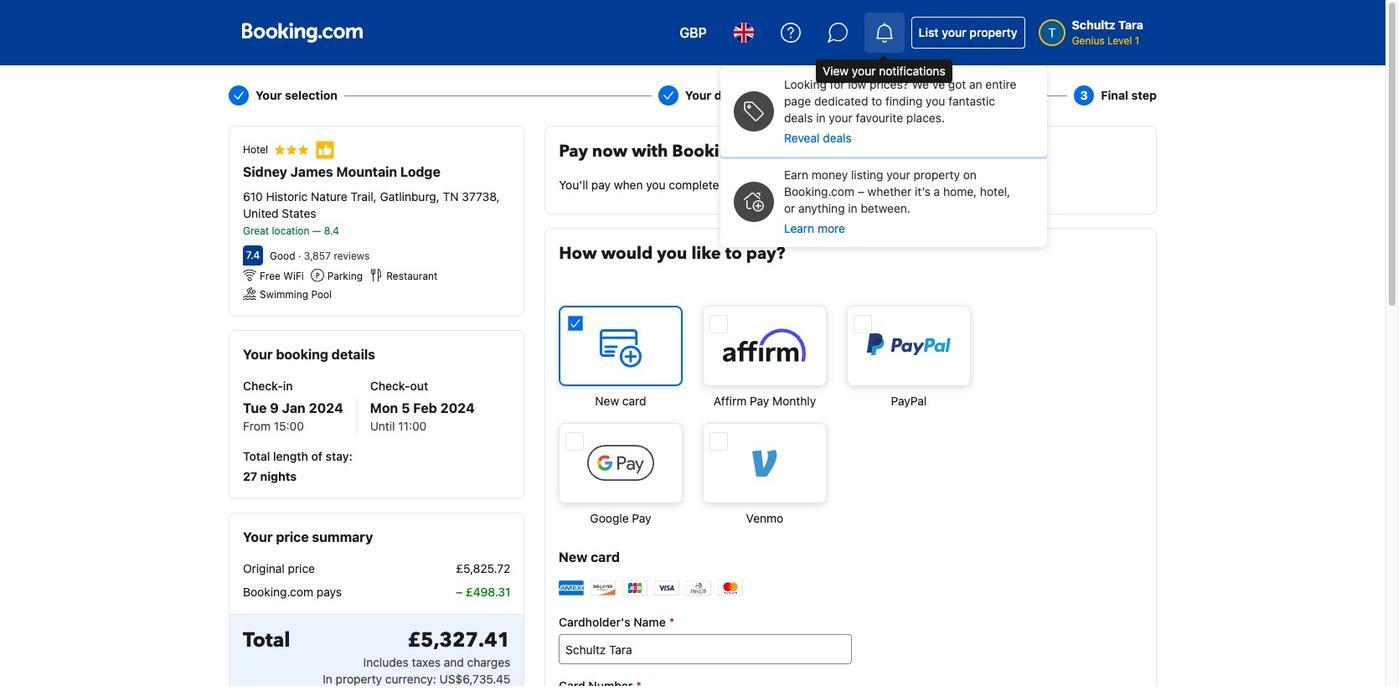 Task type: locate. For each thing, give the bounding box(es) containing it.
1 vertical spatial property
[[914, 168, 960, 182]]

deals down page
[[784, 111, 813, 125]]

11:00
[[398, 419, 427, 433]]

on
[[964, 168, 977, 182]]

0 horizontal spatial in
[[283, 379, 293, 393]]

list
[[919, 25, 939, 39]]

in down dedicated
[[816, 111, 826, 125]]

610
[[243, 189, 263, 204]]

2 vertical spatial booking.com
[[243, 585, 313, 599]]

your right list
[[942, 25, 967, 39]]

your inside "link"
[[942, 25, 967, 39]]

to up favourite
[[872, 94, 883, 108]]

15:00
[[274, 419, 304, 433]]

your for your details
[[685, 88, 712, 102]]

check-
[[243, 379, 283, 393], [370, 379, 410, 393]]

in up jan
[[283, 379, 293, 393]]

in inside the earn money listing your property on booking.com – whether it's a home, hotel, or anything in between. learn more
[[848, 201, 858, 215]]

now
[[592, 140, 628, 163]]

1 horizontal spatial to
[[872, 94, 883, 108]]

free wifi
[[260, 270, 304, 282]]

1 horizontal spatial booking.com
[[672, 140, 781, 163]]

1 check- from the left
[[243, 379, 283, 393]]

your up whether
[[887, 168, 911, 182]]

1 2024 from the left
[[309, 401, 343, 416]]

property
[[970, 25, 1018, 39], [914, 168, 960, 182]]

booking.com online hotel reservations image
[[242, 23, 363, 43]]

your left selection
[[256, 88, 282, 102]]

property up a
[[914, 168, 960, 182]]

5
[[401, 401, 410, 416]]

booking.com down original price
[[243, 585, 313, 599]]

check- inside "check-in tue 9 jan 2024 from 15:00"
[[243, 379, 283, 393]]

learn
[[784, 221, 815, 235]]

from
[[243, 419, 271, 433]]

earn money listing your property on booking.com – whether it's a home, hotel, or anything in between. learn more
[[784, 168, 1011, 235]]

1 horizontal spatial property
[[970, 25, 1018, 39]]

feb
[[413, 401, 437, 416]]

total
[[243, 449, 270, 463], [243, 627, 290, 655]]

7.4
[[246, 249, 260, 261]]

price
[[276, 530, 309, 545], [288, 561, 315, 576]]

you right when
[[646, 178, 666, 192]]

check- up tue
[[243, 379, 283, 393]]

booking
[[276, 347, 328, 362]]

home,
[[944, 184, 977, 199]]

price up booking.com pays
[[288, 561, 315, 576]]

2 total from the top
[[243, 627, 290, 655]]

you down we've
[[926, 94, 946, 108]]

0 horizontal spatial check-
[[243, 379, 283, 393]]

trail,
[[351, 189, 377, 204]]

0 horizontal spatial details
[[332, 347, 375, 362]]

2 check- from the left
[[370, 379, 410, 393]]

0 horizontal spatial to
[[726, 242, 742, 265]]

sidney james mountain lodge
[[243, 164, 441, 179]]

total up 27
[[243, 449, 270, 463]]

tn
[[443, 189, 459, 204]]

your up original
[[243, 530, 273, 545]]

booking.com pays
[[243, 585, 342, 599]]

you inside looking for low prices? we've got an entire page dedicated to finding you fantastic deals in your favourite places. reveal deals
[[926, 94, 946, 108]]

with
[[632, 140, 668, 163]]

total for total length of stay: 27 nights
[[243, 449, 270, 463]]

deals
[[784, 111, 813, 125], [823, 131, 852, 145]]

details
[[715, 88, 754, 102], [332, 347, 375, 362]]

1 horizontal spatial in
[[816, 111, 826, 125]]

your for your booking details
[[243, 347, 273, 362]]

1 horizontal spatial 2024
[[441, 401, 475, 416]]

to inside looking for low prices? we've got an entire page dedicated to finding you fantastic deals in your favourite places. reveal deals
[[872, 94, 883, 108]]

1 vertical spatial price
[[288, 561, 315, 576]]

tue
[[243, 401, 267, 416]]

total down booking.com pays
[[243, 627, 290, 655]]

—
[[312, 225, 321, 237]]

2024 for tue 9 jan 2024
[[309, 401, 343, 416]]

property up "entire"
[[970, 25, 1018, 39]]

in right anything
[[848, 201, 858, 215]]

2 horizontal spatial booking.com
[[784, 184, 855, 199]]

pay?
[[747, 242, 786, 265]]

united
[[243, 206, 279, 220]]

price up original price
[[276, 530, 309, 545]]

or
[[784, 201, 796, 215]]

2024 inside check-out mon 5 feb 2024 until 11:00
[[441, 401, 475, 416]]

1 vertical spatial in
[[848, 201, 858, 215]]

dedicated
[[815, 94, 869, 108]]

in for between.
[[848, 201, 858, 215]]

booking.com up this
[[672, 140, 781, 163]]

to right like
[[726, 242, 742, 265]]

view
[[823, 64, 849, 78]]

free
[[260, 270, 281, 282]]

details right booking
[[332, 347, 375, 362]]

in for your
[[816, 111, 826, 125]]

2024 right jan
[[309, 401, 343, 416]]

it's
[[915, 184, 931, 199]]

a
[[934, 184, 941, 199]]

list your property link
[[912, 17, 1025, 49]]

and
[[444, 655, 464, 670]]

0 vertical spatial price
[[276, 530, 309, 545]]

2024 right feb
[[441, 401, 475, 416]]

wifi
[[284, 270, 304, 282]]

schultz
[[1072, 18, 1116, 32]]

0 vertical spatial total
[[243, 449, 270, 463]]

0 vertical spatial deals
[[784, 111, 813, 125]]

final step
[[1101, 88, 1157, 102]]

we've
[[912, 77, 945, 91]]

2 horizontal spatial in
[[848, 201, 858, 215]]

whether
[[868, 184, 912, 199]]

0 vertical spatial details
[[715, 88, 754, 102]]

includes
[[363, 655, 409, 670]]

1 horizontal spatial details
[[715, 88, 754, 102]]

your right "view"
[[852, 64, 876, 78]]

check- up mon
[[370, 379, 410, 393]]

details left page
[[715, 88, 754, 102]]

your down gbp button
[[685, 88, 712, 102]]

looking for low prices? we've got an entire page dedicated to finding you fantastic deals in your favourite places. reveal deals
[[784, 77, 1017, 145]]

1 vertical spatial booking.com
[[784, 184, 855, 199]]

1 vertical spatial total
[[243, 627, 290, 655]]

− £498.31
[[456, 585, 511, 599]]

0 vertical spatial property
[[970, 25, 1018, 39]]

1 horizontal spatial deals
[[823, 131, 852, 145]]

booking.com up anything
[[784, 184, 855, 199]]

prices?
[[870, 77, 909, 91]]

between.
[[861, 201, 911, 215]]

0 vertical spatial to
[[872, 94, 883, 108]]

gbp button
[[670, 13, 717, 53]]

you left like
[[657, 242, 688, 265]]

8.4
[[324, 225, 339, 237]]

booking.
[[746, 178, 792, 192]]

price for original
[[288, 561, 315, 576]]

pay now with booking.com
[[559, 140, 781, 163]]

0 horizontal spatial property
[[914, 168, 960, 182]]

0 vertical spatial you
[[926, 94, 946, 108]]

for
[[830, 77, 845, 91]]

1 vertical spatial to
[[726, 242, 742, 265]]

in inside looking for low prices? we've got an entire page dedicated to finding you fantastic deals in your favourite places. reveal deals
[[816, 111, 826, 125]]

check- for tue
[[243, 379, 283, 393]]

2 2024 from the left
[[441, 401, 475, 416]]

property inside "link"
[[970, 25, 1018, 39]]

your down dedicated
[[829, 111, 853, 125]]

3
[[1081, 88, 1089, 102]]

1 horizontal spatial check-
[[370, 379, 410, 393]]

good
[[270, 250, 295, 262]]

total inside total length of stay: 27 nights
[[243, 449, 270, 463]]

0 vertical spatial in
[[816, 111, 826, 125]]

check- inside check-out mon 5 feb 2024 until 11:00
[[370, 379, 410, 393]]

lodge
[[401, 164, 441, 179]]

gatlinburg,
[[380, 189, 440, 204]]

0 horizontal spatial 2024
[[309, 401, 343, 416]]

your left booking
[[243, 347, 273, 362]]

reveal
[[784, 131, 820, 145]]

deals right the "reveal"
[[823, 131, 852, 145]]

2024 inside "check-in tue 9 jan 2024 from 15:00"
[[309, 401, 343, 416]]

–
[[858, 184, 865, 199]]

2 vertical spatial in
[[283, 379, 293, 393]]

final
[[1101, 88, 1129, 102]]

you
[[926, 94, 946, 108], [646, 178, 666, 192], [657, 242, 688, 265]]

in
[[816, 111, 826, 125], [848, 201, 858, 215], [283, 379, 293, 393]]

1 total from the top
[[243, 449, 270, 463]]

your inside looking for low prices? we've got an entire page dedicated to finding you fantastic deals in your favourite places. reveal deals
[[829, 111, 853, 125]]

rated good element
[[270, 250, 295, 262]]

0 vertical spatial booking.com
[[672, 140, 781, 163]]

places.
[[907, 111, 945, 125]]

swimming
[[260, 288, 308, 301]]

in inside "check-in tue 9 jan 2024 from 15:00"
[[283, 379, 293, 393]]

your for your price summary
[[243, 530, 273, 545]]



Task type: vqa. For each thing, say whether or not it's contained in the screenshot.
Your related to Your booking details
yes



Task type: describe. For each thing, give the bounding box(es) containing it.
3,857
[[304, 250, 331, 262]]

£5,825.72
[[456, 561, 511, 576]]

finding
[[886, 94, 923, 108]]

parking
[[327, 270, 363, 282]]

mountain
[[336, 164, 397, 179]]

of
[[311, 449, 323, 463]]

your booking details
[[243, 347, 375, 362]]

taxes
[[412, 655, 441, 670]]

earn
[[784, 168, 809, 182]]

when
[[614, 178, 643, 192]]

view your notifications
[[823, 64, 946, 78]]

sidney
[[243, 164, 287, 179]]

pay
[[559, 140, 588, 163]]

610 historic nature trail, gatlinburg, tn 37738, united states great location — 8.4
[[243, 189, 500, 237]]

this
[[723, 178, 742, 192]]

your details
[[685, 88, 754, 102]]

out
[[410, 379, 428, 393]]

pay
[[592, 178, 611, 192]]

swimming pool
[[260, 288, 332, 301]]

states
[[282, 206, 316, 220]]

2 vertical spatial you
[[657, 242, 688, 265]]

check- for mon
[[370, 379, 410, 393]]

610 historic nature trail, gatlinburg, tn 37738, united states button
[[243, 189, 511, 222]]

you'll pay when you complete this booking.
[[559, 178, 792, 192]]

level
[[1108, 34, 1133, 47]]

total for total
[[243, 627, 290, 655]]

your for your selection
[[256, 88, 282, 102]]

property inside the earn money listing your property on booking.com – whether it's a home, hotel, or anything in between. learn more
[[914, 168, 960, 182]]

original
[[243, 561, 285, 576]]

selection
[[285, 88, 338, 102]]

0 horizontal spatial booking.com
[[243, 585, 313, 599]]

nature
[[311, 189, 348, 204]]

stay:
[[326, 449, 353, 463]]

1 vertical spatial you
[[646, 178, 666, 192]]

how
[[559, 242, 597, 265]]

an
[[970, 77, 983, 91]]

how would you like to pay?
[[559, 242, 786, 265]]

gbp
[[680, 25, 707, 40]]

price for your
[[276, 530, 309, 545]]

total length of stay: 27 nights
[[243, 449, 353, 484]]

entire
[[986, 77, 1017, 91]]

step
[[1132, 88, 1157, 102]]

0 horizontal spatial deals
[[784, 111, 813, 125]]

27
[[243, 469, 257, 484]]

jan
[[282, 401, 306, 416]]

booking.com inside the earn money listing your property on booking.com – whether it's a home, hotel, or anything in between. learn more
[[784, 184, 855, 199]]

scored 7.4 element
[[243, 246, 263, 266]]

anything
[[799, 201, 845, 215]]

notifications
[[879, 64, 946, 78]]

·
[[298, 250, 301, 262]]

got
[[949, 77, 967, 91]]

reviews
[[334, 250, 370, 262]]

looking
[[784, 77, 827, 91]]

1 vertical spatial details
[[332, 347, 375, 362]]

1
[[1135, 34, 1140, 47]]

your inside the earn money listing your property on booking.com – whether it's a home, hotel, or anything in between. learn more
[[887, 168, 911, 182]]

tara
[[1119, 18, 1144, 32]]

good · 3,857 reviews
[[270, 250, 370, 262]]

1 vertical spatial deals
[[823, 131, 852, 145]]

mon
[[370, 401, 398, 416]]

money
[[812, 168, 848, 182]]

original price
[[243, 561, 315, 576]]

check-out mon 5 feb 2024 until 11:00
[[370, 379, 475, 433]]

2024 for mon 5 feb 2024
[[441, 401, 475, 416]]

check-in tue 9 jan 2024 from 15:00
[[243, 379, 343, 433]]

james
[[291, 164, 333, 179]]

pays
[[317, 585, 342, 599]]

£5,327.41
[[408, 627, 511, 655]]

favourite
[[856, 111, 904, 125]]

nights
[[260, 469, 297, 484]]

9
[[270, 401, 279, 416]]

37738,
[[462, 189, 500, 204]]

location
[[272, 225, 310, 237]]

page
[[784, 94, 811, 108]]

fantastic
[[949, 94, 996, 108]]

genius
[[1072, 34, 1105, 47]]

complete
[[669, 178, 719, 192]]

hotel,
[[980, 184, 1011, 199]]

more
[[818, 221, 846, 235]]

length
[[273, 449, 308, 463]]

includes taxes and charges
[[363, 655, 511, 670]]

pool
[[311, 288, 332, 301]]

summary
[[312, 530, 373, 545]]

list your property
[[919, 25, 1018, 39]]

you'll
[[559, 178, 588, 192]]

would
[[601, 242, 653, 265]]



